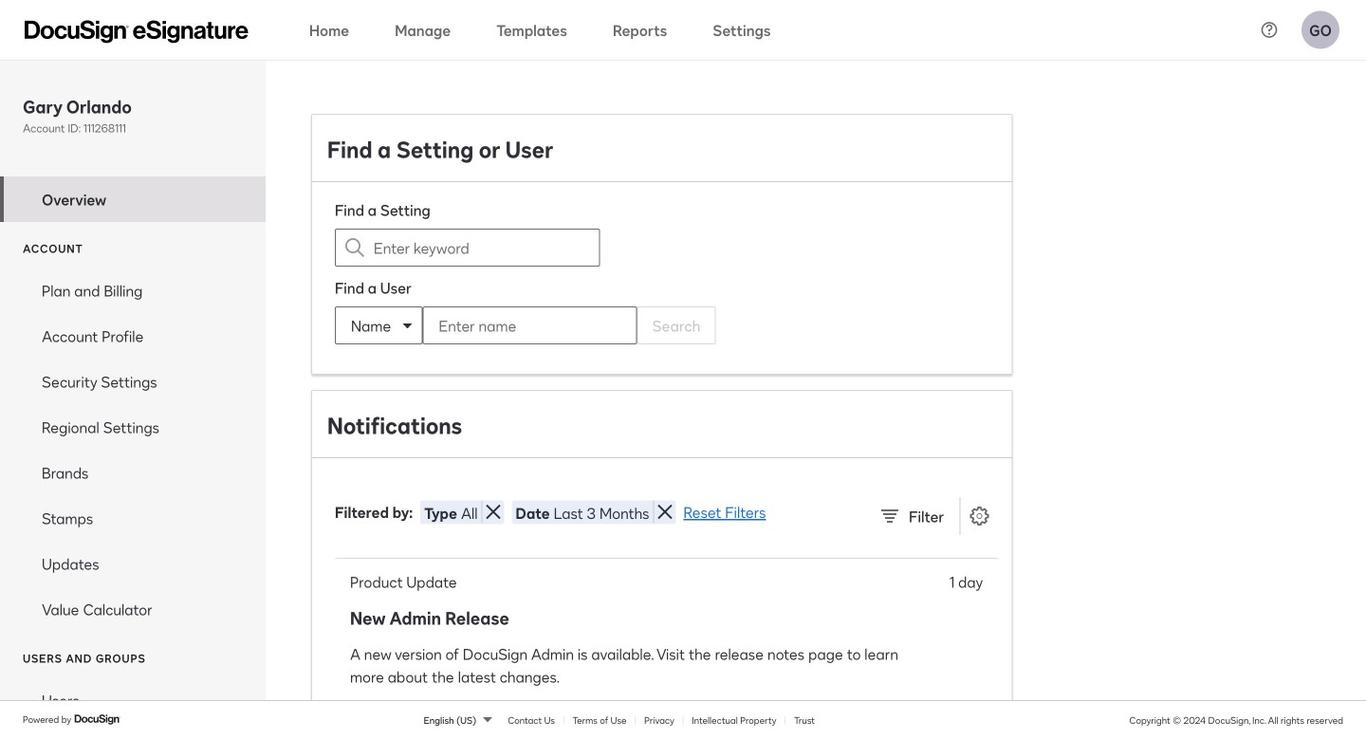 Task type: describe. For each thing, give the bounding box(es) containing it.
Enter name text field
[[424, 307, 598, 343]]

account element
[[0, 268, 266, 632]]



Task type: vqa. For each thing, say whether or not it's contained in the screenshot.
DocuSign Admin Image
yes



Task type: locate. For each thing, give the bounding box(es) containing it.
Enter keyword text field
[[374, 230, 561, 266]]

docusign image
[[74, 712, 122, 727]]

docusign admin image
[[25, 20, 249, 43]]



